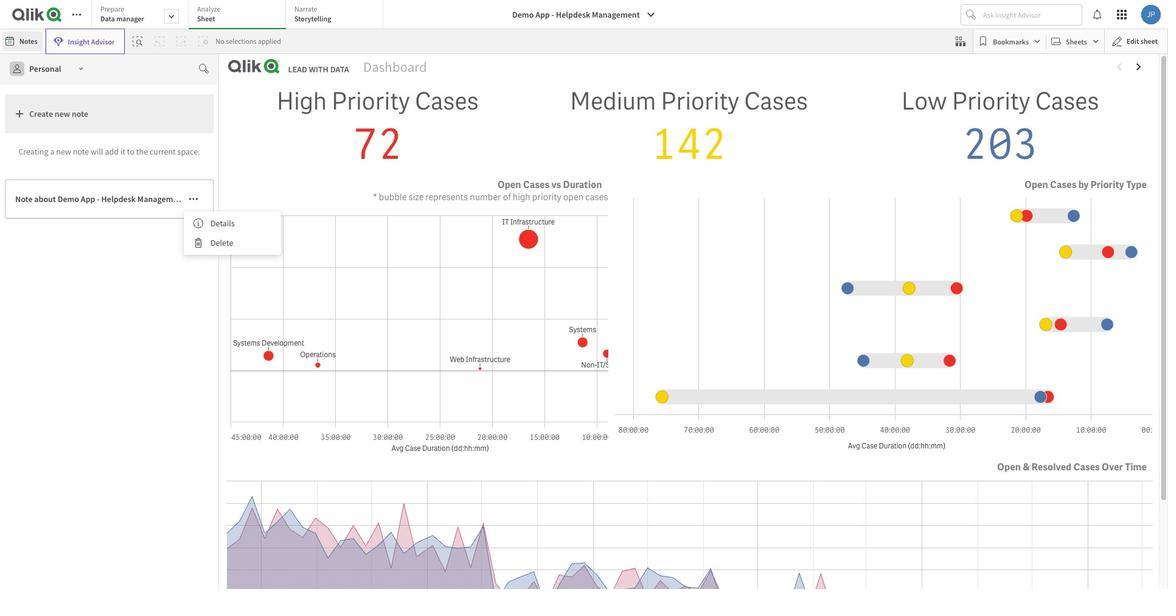 Task type: locate. For each thing, give the bounding box(es) containing it.
applied
[[258, 37, 281, 46]]

priority inside medium priority cases 142
[[661, 85, 740, 117]]

sheets
[[1066, 37, 1087, 46]]

note about demo app - helpdesk management (november 16, 2023) button
[[5, 180, 263, 218]]

0 vertical spatial demo
[[512, 9, 534, 20]]

open left &
[[997, 460, 1021, 473]]

app
[[536, 9, 550, 20], [81, 194, 95, 204]]

low
[[902, 85, 947, 117]]

delete
[[211, 237, 233, 248]]

1 horizontal spatial app
[[536, 9, 550, 20]]

narrate
[[295, 4, 317, 13]]

open & resolved cases over time
[[997, 460, 1147, 473]]

type
[[1126, 178, 1147, 191]]

narrate storytelling
[[295, 4, 331, 23]]

time
[[1125, 460, 1147, 473]]

demo app - helpdesk management
[[512, 9, 640, 20]]

tab list inside application
[[91, 0, 388, 30]]

create
[[29, 108, 53, 119]]

cases
[[415, 85, 479, 117], [744, 85, 808, 117], [1035, 85, 1099, 117], [523, 178, 550, 191], [1050, 178, 1077, 191], [1074, 460, 1100, 473]]

size
[[409, 191, 424, 203]]

priority for 142
[[661, 85, 740, 117]]

0 vertical spatial new
[[55, 108, 70, 119]]

helpdesk
[[556, 9, 590, 20], [101, 194, 136, 204]]

edit
[[1127, 37, 1139, 46]]

1 horizontal spatial -
[[552, 9, 554, 20]]

2 horizontal spatial open
[[1025, 178, 1048, 191]]

cases
[[585, 191, 608, 203]]

medium priority cases 142
[[570, 85, 808, 171]]

new right a
[[56, 146, 71, 157]]

new inside button
[[55, 108, 70, 119]]

0 horizontal spatial demo
[[58, 194, 79, 204]]

open left by
[[1025, 178, 1048, 191]]

low priority cases 203
[[902, 85, 1099, 171]]

1 horizontal spatial open
[[997, 460, 1021, 473]]

0 vertical spatial management
[[592, 9, 640, 20]]

0 horizontal spatial app
[[81, 194, 95, 204]]

(november
[[187, 194, 228, 204]]

creating a new note will add it to the current space.
[[18, 146, 200, 157]]

priority
[[332, 85, 410, 117], [661, 85, 740, 117], [952, 85, 1031, 117], [1091, 178, 1125, 191]]

203
[[963, 117, 1038, 171]]

application containing 72
[[0, 0, 1168, 589]]

0 vertical spatial helpdesk
[[556, 9, 590, 20]]

note
[[72, 108, 88, 119], [73, 146, 89, 157]]

142
[[651, 117, 727, 171]]

about
[[34, 194, 56, 204]]

no selections applied
[[216, 37, 281, 46]]

add
[[105, 146, 119, 157]]

notes button
[[2, 32, 42, 51]]

1 vertical spatial demo
[[58, 194, 79, 204]]

application
[[0, 0, 1168, 589]]

Ask Insight Advisor text field
[[981, 5, 1082, 24]]

current
[[150, 146, 176, 157]]

0 vertical spatial note
[[72, 108, 88, 119]]

cases inside open cases vs duration * bubble size represents number of high priority open cases
[[523, 178, 550, 191]]

0 horizontal spatial open
[[498, 178, 521, 191]]

open left priority
[[498, 178, 521, 191]]

new
[[55, 108, 70, 119], [56, 146, 71, 157]]

open for by
[[1025, 178, 1048, 191]]

note inside create new note button
[[72, 108, 88, 119]]

0 horizontal spatial helpdesk
[[101, 194, 136, 204]]

new right create
[[55, 108, 70, 119]]

edit sheet
[[1127, 37, 1158, 46]]

1 horizontal spatial demo
[[512, 9, 534, 20]]

1 vertical spatial app
[[81, 194, 95, 204]]

create new note button
[[5, 94, 214, 133]]

priority inside 'low priority cases 203'
[[952, 85, 1031, 117]]

to
[[127, 146, 134, 157]]

prepare
[[100, 4, 124, 13]]

bubble
[[379, 191, 407, 203]]

priority inside high priority cases 72
[[332, 85, 410, 117]]

tab list containing prepare
[[91, 0, 388, 30]]

high
[[513, 191, 530, 203]]

-
[[552, 9, 554, 20], [97, 194, 100, 204]]

open for vs
[[498, 178, 521, 191]]

demo
[[512, 9, 534, 20], [58, 194, 79, 204]]

open
[[563, 191, 584, 203]]

no
[[216, 37, 224, 46]]

0 vertical spatial -
[[552, 9, 554, 20]]

cases inside high priority cases 72
[[415, 85, 479, 117]]

open for resolved
[[997, 460, 1021, 473]]

0 horizontal spatial -
[[97, 194, 100, 204]]

sheet
[[197, 14, 215, 23]]

analyze
[[197, 4, 221, 13]]

tab list
[[91, 0, 388, 30]]

priority for 72
[[332, 85, 410, 117]]

0 vertical spatial app
[[536, 9, 550, 20]]

open
[[498, 178, 521, 191], [1025, 178, 1048, 191], [997, 460, 1021, 473]]

prepare data manager
[[100, 4, 144, 23]]

note left will
[[73, 146, 89, 157]]

resolved
[[1032, 460, 1072, 473]]

open cases by priority type
[[1025, 178, 1147, 191]]

1 vertical spatial helpdesk
[[101, 194, 136, 204]]

notes
[[19, 37, 37, 46]]

bookmarks
[[993, 37, 1029, 46]]

1 vertical spatial note
[[73, 146, 89, 157]]

note right create
[[72, 108, 88, 119]]

1 vertical spatial management
[[137, 194, 185, 204]]

details button
[[186, 214, 279, 233]]

management
[[592, 9, 640, 20], [137, 194, 185, 204]]

open inside open cases vs duration * bubble size represents number of high priority open cases
[[498, 178, 521, 191]]

1 horizontal spatial management
[[592, 9, 640, 20]]



Task type: vqa. For each thing, say whether or not it's contained in the screenshot.
applied
yes



Task type: describe. For each thing, give the bounding box(es) containing it.
next sheet: performance image
[[1134, 62, 1144, 72]]

&
[[1023, 460, 1030, 473]]

priority
[[532, 191, 562, 203]]

1 horizontal spatial helpdesk
[[556, 9, 590, 20]]

edit sheet button
[[1104, 29, 1168, 54]]

72
[[353, 117, 403, 171]]

data
[[100, 14, 115, 23]]

it
[[120, 146, 125, 157]]

manager
[[116, 14, 144, 23]]

selections
[[226, 37, 257, 46]]

*
[[373, 191, 377, 203]]

demo inside demo app - helpdesk management button
[[512, 9, 534, 20]]

of
[[503, 191, 511, 203]]

duration
[[563, 178, 602, 191]]

selections tool image
[[956, 37, 966, 46]]

cases inside medium priority cases 142
[[744, 85, 808, 117]]

high priority cases 72
[[277, 85, 479, 171]]

a
[[50, 146, 54, 157]]

open cases vs duration * bubble size represents number of high priority open cases
[[373, 178, 608, 203]]

over
[[1102, 460, 1123, 473]]

personal button
[[5, 59, 90, 78]]

number
[[470, 191, 501, 203]]

note
[[15, 194, 33, 204]]

represents
[[426, 191, 468, 203]]

analyze sheet
[[197, 4, 221, 23]]

1 vertical spatial new
[[56, 146, 71, 157]]

demo app - helpdesk management button
[[505, 5, 663, 24]]

will
[[91, 146, 103, 157]]

search notes image
[[199, 64, 209, 74]]

bookmarks button
[[976, 32, 1044, 51]]

details
[[211, 218, 235, 229]]

sheets button
[[1049, 32, 1102, 51]]

space.
[[177, 146, 200, 157]]

storytelling
[[295, 14, 331, 23]]

note about demo app - helpdesk management (november 16, 2023)
[[15, 194, 263, 204]]

personal
[[29, 63, 61, 74]]

vs
[[552, 178, 561, 191]]

2023)
[[242, 194, 263, 204]]

high
[[277, 85, 327, 117]]

by
[[1079, 178, 1089, 191]]

16,
[[230, 194, 241, 204]]

create new note
[[29, 108, 88, 119]]

demo inside "note about demo app - helpdesk management (november 16, 2023)" button
[[58, 194, 79, 204]]

cases inside 'low priority cases 203'
[[1035, 85, 1099, 117]]

0 horizontal spatial management
[[137, 194, 185, 204]]

medium
[[570, 85, 656, 117]]

creating
[[18, 146, 48, 157]]

sheet
[[1141, 37, 1158, 46]]

1 vertical spatial -
[[97, 194, 100, 204]]

delete button
[[186, 233, 279, 253]]

the
[[136, 146, 148, 157]]

priority for 203
[[952, 85, 1031, 117]]



